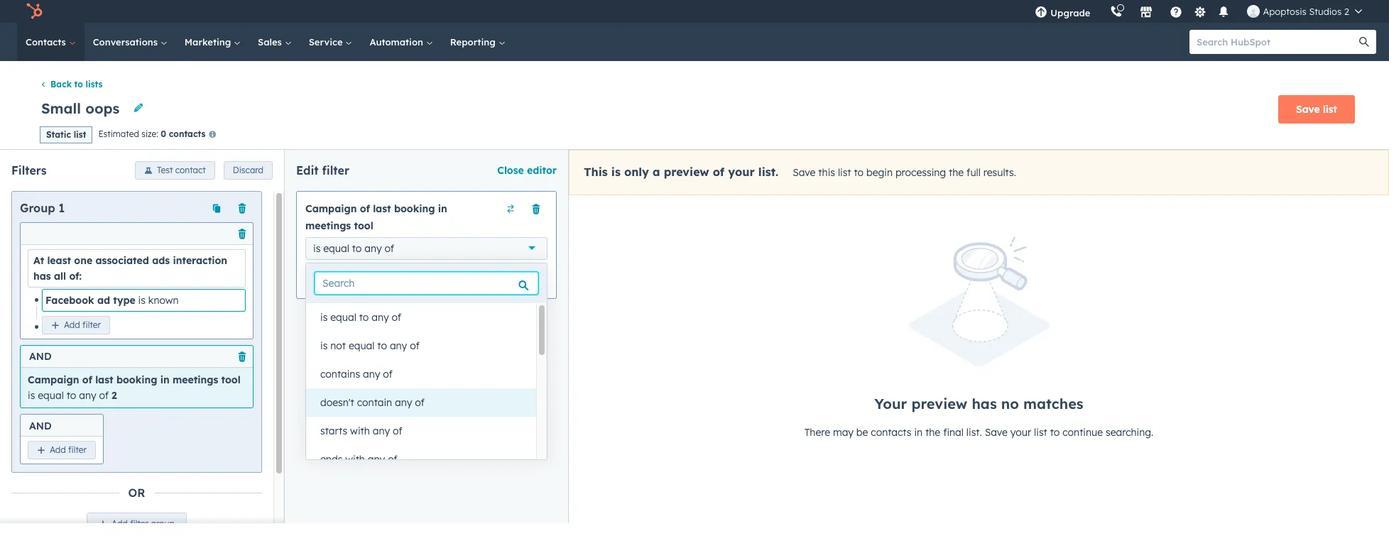 Task type: vqa. For each thing, say whether or not it's contained in the screenshot.
activity An
no



Task type: describe. For each thing, give the bounding box(es) containing it.
1 horizontal spatial the
[[949, 166, 964, 179]]

notifications image
[[1218, 6, 1231, 19]]

help image
[[1170, 6, 1183, 19]]

booking for campaign of last booking in meetings tool
[[394, 202, 435, 215]]

contains
[[320, 368, 360, 381]]

List name field
[[40, 99, 124, 118]]

campaign for campaign of last booking in meetings tool is equal to any of 2
[[28, 374, 79, 386]]

of inside popup button
[[385, 242, 394, 255]]

group
[[20, 201, 55, 215]]

search image
[[1360, 37, 1370, 47]]

conversations link
[[84, 23, 176, 61]]

0 vertical spatial add filter button
[[42, 316, 110, 335]]

all
[[54, 270, 66, 283]]

close editor
[[497, 164, 557, 177]]

or
[[128, 486, 145, 500]]

interaction
[[173, 254, 227, 267]]

at least one associated ads interaction has all of:
[[33, 254, 227, 283]]

close editor button
[[497, 162, 557, 179]]

automation link
[[361, 23, 442, 61]]

service
[[309, 36, 346, 48]]

1 vertical spatial add filter
[[50, 445, 87, 456]]

a
[[653, 165, 660, 179]]

final
[[943, 426, 964, 439]]

is not equal to any of
[[320, 340, 420, 352]]

lists
[[86, 79, 103, 90]]

contacts for 0
[[169, 129, 205, 139]]

starts with any of button
[[306, 417, 536, 445]]

one
[[74, 254, 92, 267]]

campaign of last booking in meetings tool is equal to any of 2
[[28, 374, 241, 402]]

your
[[875, 395, 907, 413]]

doesn't contain any of
[[320, 396, 425, 409]]

marketplaces image
[[1140, 6, 1153, 19]]

1 vertical spatial add filter button
[[28, 441, 96, 460]]

last for campaign of last booking in meetings tool is equal to any of 2
[[95, 374, 113, 386]]

calling icon button
[[1105, 2, 1129, 21]]

ends with any of button
[[306, 445, 536, 474]]

campaign of last booking in meetings tool
[[305, 202, 447, 232]]

save this list to begin processing the full results.
[[793, 166, 1016, 179]]

has inside at least one associated ads interaction has all of:
[[33, 270, 51, 283]]

contains any of button
[[306, 360, 536, 389]]

calling icon image
[[1111, 6, 1123, 18]]

save list
[[1296, 103, 1338, 116]]

this
[[819, 166, 835, 179]]

add filter group button
[[87, 513, 187, 536]]

this
[[584, 165, 608, 179]]

of:
[[69, 270, 82, 283]]

starts
[[320, 425, 348, 438]]

static
[[46, 129, 71, 140]]

begin
[[867, 166, 893, 179]]

list box containing is equal to any of
[[306, 303, 547, 474]]

reporting
[[450, 36, 498, 48]]

meetings for campaign of last booking in meetings tool is equal to any of 2
[[173, 374, 218, 386]]

is equal to any of inside button
[[320, 311, 401, 324]]

tara schultz image
[[1248, 5, 1261, 18]]

with for starts
[[350, 425, 370, 438]]

discard
[[233, 165, 264, 175]]

facebook ad type is known
[[45, 294, 179, 307]]

contain
[[357, 396, 392, 409]]

save list button
[[1279, 95, 1355, 123]]

doesn't contain any of button
[[306, 389, 536, 417]]

contains any of
[[320, 368, 393, 381]]

any inside popup button
[[365, 242, 382, 255]]

of inside campaign of last booking in meetings tool
[[360, 202, 370, 215]]

save for save this list to begin processing the full results.
[[793, 166, 816, 179]]

is equal to any of button
[[306, 303, 536, 332]]

group 1
[[20, 201, 65, 215]]

filter for the bottommost add filter button
[[68, 445, 87, 456]]

conversations
[[93, 36, 160, 48]]

no
[[1001, 395, 1019, 413]]

reporting link
[[442, 23, 514, 61]]

known
[[148, 294, 179, 307]]

ends with any of
[[320, 453, 398, 466]]

may
[[833, 426, 854, 439]]

0 vertical spatial add
[[64, 320, 80, 330]]

2 inside campaign of last booking in meetings tool is equal to any of 2
[[111, 389, 117, 402]]

0 vertical spatial add filter
[[64, 320, 101, 330]]

last for campaign of last booking in meetings tool
[[373, 202, 391, 215]]

add for or
[[112, 519, 128, 529]]

hubspot link
[[17, 3, 53, 20]]

sales
[[258, 36, 285, 48]]

service link
[[300, 23, 361, 61]]

1 vertical spatial has
[[972, 395, 997, 413]]

meetings for campaign of last booking in meetings tool
[[305, 219, 351, 232]]

campaign for campaign of last booking in meetings tool
[[305, 202, 357, 215]]

is equal to any of inside popup button
[[313, 242, 394, 255]]

test
[[157, 165, 173, 175]]

search button
[[1353, 30, 1377, 54]]

estimated
[[98, 129, 139, 139]]

only
[[624, 165, 649, 179]]

back
[[50, 79, 72, 90]]

continue
[[1063, 426, 1103, 439]]

list. for final
[[967, 426, 982, 439]]

equal inside campaign of last booking in meetings tool is equal to any of 2
[[38, 389, 64, 402]]

ads
[[152, 254, 170, 267]]

starts with any of
[[320, 425, 402, 438]]

0
[[161, 129, 166, 139]]

in for there may be contacts in the final list. save your list to continue searching.
[[915, 426, 923, 439]]

sales link
[[249, 23, 300, 61]]

in for campaign of last booking in meetings tool
[[438, 202, 447, 215]]

results.
[[984, 166, 1016, 179]]

1 horizontal spatial save
[[985, 426, 1008, 439]]



Task type: locate. For each thing, give the bounding box(es) containing it.
0 horizontal spatial list.
[[759, 165, 779, 179]]

list
[[1323, 103, 1338, 116], [74, 129, 86, 140], [838, 166, 851, 179], [1034, 426, 1048, 439]]

1 vertical spatial with
[[345, 453, 365, 466]]

preview up final
[[912, 395, 968, 413]]

preview right a at the top left of page
[[664, 165, 709, 179]]

hubspot image
[[26, 3, 43, 20]]

be
[[857, 426, 868, 439]]

preview
[[664, 165, 709, 179], [912, 395, 968, 413]]

list box
[[306, 303, 547, 474]]

back to lists link
[[40, 79, 103, 90]]

0 horizontal spatial 2
[[111, 389, 117, 402]]

tool inside campaign of last booking in meetings tool is equal to any of 2
[[221, 374, 241, 386]]

1 vertical spatial 2
[[318, 272, 323, 283]]

0 horizontal spatial in
[[160, 374, 170, 386]]

0 vertical spatial in
[[438, 202, 447, 215]]

1 horizontal spatial 2
[[318, 272, 323, 283]]

searching.
[[1106, 426, 1154, 439]]

0 vertical spatial list.
[[759, 165, 779, 179]]

edit filter
[[296, 163, 349, 177]]

settings link
[[1192, 4, 1209, 19]]

0 vertical spatial has
[[33, 270, 51, 283]]

add for and
[[50, 445, 66, 456]]

group
[[151, 519, 175, 529]]

1 horizontal spatial last
[[373, 202, 391, 215]]

add filter button
[[42, 316, 110, 335], [28, 441, 96, 460]]

apoptosis
[[1263, 6, 1307, 17]]

1 vertical spatial campaign
[[28, 374, 79, 386]]

is inside popup button
[[313, 242, 321, 255]]

0 horizontal spatial meetings
[[173, 374, 218, 386]]

1 vertical spatial tool
[[221, 374, 241, 386]]

2 vertical spatial save
[[985, 426, 1008, 439]]

1 horizontal spatial preview
[[912, 395, 968, 413]]

list. left the this
[[759, 165, 779, 179]]

with
[[350, 425, 370, 438], [345, 453, 365, 466]]

2 inside apoptosis studios 2 popup button
[[1345, 6, 1350, 17]]

contacts
[[169, 129, 205, 139], [871, 426, 912, 439]]

last inside campaign of last booking in meetings tool is equal to any of 2
[[95, 374, 113, 386]]

0 horizontal spatial booking
[[116, 374, 157, 386]]

1 vertical spatial is equal to any of
[[320, 311, 401, 324]]

0 vertical spatial and
[[29, 350, 52, 363]]

tool
[[354, 219, 373, 232], [221, 374, 241, 386]]

there
[[805, 426, 830, 439]]

settings image
[[1194, 6, 1207, 19]]

processing
[[896, 166, 946, 179]]

is equal to any of
[[313, 242, 394, 255], [320, 311, 401, 324]]

booking
[[394, 202, 435, 215], [116, 374, 157, 386]]

0 horizontal spatial contacts
[[169, 129, 205, 139]]

any
[[365, 242, 382, 255], [372, 311, 389, 324], [390, 340, 407, 352], [363, 368, 380, 381], [79, 389, 96, 402], [395, 396, 412, 409], [373, 425, 390, 438], [368, 453, 385, 466]]

campaign inside campaign of last booking in meetings tool
[[305, 202, 357, 215]]

type
[[113, 294, 135, 307]]

with right starts
[[350, 425, 370, 438]]

help button
[[1165, 0, 1189, 23]]

is equal to any of up is not equal to any of
[[320, 311, 401, 324]]

has down at
[[33, 270, 51, 283]]

0 vertical spatial tool
[[354, 219, 373, 232]]

booking inside campaign of last booking in meetings tool
[[394, 202, 435, 215]]

Search search field
[[315, 272, 538, 295]]

1 vertical spatial and
[[29, 420, 52, 433]]

0 vertical spatial the
[[949, 166, 964, 179]]

marketing link
[[176, 23, 249, 61]]

0 horizontal spatial campaign
[[28, 374, 79, 386]]

last
[[373, 202, 391, 215], [95, 374, 113, 386]]

last inside campaign of last booking in meetings tool
[[373, 202, 391, 215]]

editor
[[527, 164, 557, 177]]

discard button
[[224, 161, 273, 180]]

close image
[[330, 275, 336, 280]]

least
[[47, 254, 71, 267]]

campaign
[[305, 202, 357, 215], [28, 374, 79, 386]]

filter
[[322, 163, 349, 177], [82, 320, 101, 330], [68, 445, 87, 456], [130, 519, 149, 529]]

1 vertical spatial save
[[793, 166, 816, 179]]

0 vertical spatial preview
[[664, 165, 709, 179]]

1 horizontal spatial tool
[[354, 219, 373, 232]]

1 vertical spatial in
[[160, 374, 170, 386]]

marketing
[[185, 36, 234, 48]]

estimated size: 0 contacts
[[98, 129, 205, 139]]

tool inside campaign of last booking in meetings tool
[[354, 219, 373, 232]]

0 vertical spatial with
[[350, 425, 370, 438]]

save list banner
[[34, 91, 1355, 125]]

1 vertical spatial last
[[95, 374, 113, 386]]

1 vertical spatial preview
[[912, 395, 968, 413]]

upgrade image
[[1035, 6, 1048, 19]]

0 vertical spatial your
[[728, 165, 755, 179]]

1 horizontal spatial has
[[972, 395, 997, 413]]

0 vertical spatial contacts
[[169, 129, 205, 139]]

2 vertical spatial add
[[112, 519, 128, 529]]

edit
[[296, 163, 319, 177]]

in
[[438, 202, 447, 215], [160, 374, 170, 386], [915, 426, 923, 439]]

tool for campaign of last booking in meetings tool is equal to any of 2
[[221, 374, 241, 386]]

contacts down your
[[871, 426, 912, 439]]

2 horizontal spatial save
[[1296, 103, 1320, 116]]

meetings
[[305, 219, 351, 232], [173, 374, 218, 386]]

2 horizontal spatial 2
[[1345, 6, 1350, 17]]

the
[[949, 166, 964, 179], [926, 426, 941, 439]]

2 vertical spatial 2
[[111, 389, 117, 402]]

meetings inside campaign of last booking in meetings tool
[[305, 219, 351, 232]]

menu
[[1025, 0, 1372, 23]]

contact
[[175, 165, 206, 175]]

0 vertical spatial save
[[1296, 103, 1320, 116]]

1 and from the top
[[29, 350, 52, 363]]

1
[[59, 201, 65, 215]]

0 horizontal spatial your
[[728, 165, 755, 179]]

2 vertical spatial in
[[915, 426, 923, 439]]

1 vertical spatial contacts
[[871, 426, 912, 439]]

not
[[330, 340, 346, 352]]

0 horizontal spatial the
[[926, 426, 941, 439]]

is inside campaign of last booking in meetings tool is equal to any of 2
[[28, 389, 35, 402]]

booking for campaign of last booking in meetings tool is equal to any of 2
[[116, 374, 157, 386]]

1 vertical spatial meetings
[[173, 374, 218, 386]]

the left final
[[926, 426, 941, 439]]

filters
[[11, 163, 47, 177]]

of
[[713, 165, 725, 179], [360, 202, 370, 215], [385, 242, 394, 255], [392, 311, 401, 324], [410, 340, 420, 352], [383, 368, 393, 381], [82, 374, 92, 386], [99, 389, 109, 402], [415, 396, 425, 409], [393, 425, 402, 438], [388, 453, 398, 466]]

1 horizontal spatial booking
[[394, 202, 435, 215]]

this is only a preview of your list.
[[584, 165, 779, 179]]

1 horizontal spatial contacts
[[871, 426, 912, 439]]

0 vertical spatial is equal to any of
[[313, 242, 394, 255]]

test contact
[[157, 165, 206, 175]]

automation
[[370, 36, 426, 48]]

in inside campaign of last booking in meetings tool is equal to any of 2
[[160, 374, 170, 386]]

apoptosis studios 2
[[1263, 6, 1350, 17]]

2
[[1345, 6, 1350, 17], [318, 272, 323, 283], [111, 389, 117, 402]]

0 vertical spatial 2
[[1345, 6, 1350, 17]]

0 vertical spatial campaign
[[305, 202, 357, 215]]

0 horizontal spatial has
[[33, 270, 51, 283]]

1 vertical spatial add
[[50, 445, 66, 456]]

in inside campaign of last booking in meetings tool
[[438, 202, 447, 215]]

contacts right 0 at the left of the page
[[169, 129, 205, 139]]

1 horizontal spatial your
[[1011, 426, 1032, 439]]

ad
[[97, 294, 110, 307]]

any inside campaign of last booking in meetings tool is equal to any of 2
[[79, 389, 96, 402]]

contacts link
[[17, 23, 84, 61]]

1 horizontal spatial in
[[438, 202, 447, 215]]

apoptosis studios 2 button
[[1239, 0, 1371, 23]]

full
[[967, 166, 981, 179]]

back to lists
[[50, 79, 103, 90]]

2 and from the top
[[29, 420, 52, 433]]

0 horizontal spatial tool
[[221, 374, 241, 386]]

meetings inside campaign of last booking in meetings tool is equal to any of 2
[[173, 374, 218, 386]]

static list
[[46, 129, 86, 140]]

to inside campaign of last booking in meetings tool is equal to any of 2
[[67, 389, 76, 402]]

contacts inside page section element
[[169, 129, 205, 139]]

notifications button
[[1212, 0, 1236, 23]]

your
[[728, 165, 755, 179], [1011, 426, 1032, 439]]

marketplaces button
[[1132, 0, 1162, 23]]

save for save list
[[1296, 103, 1320, 116]]

close
[[497, 164, 524, 177]]

0 vertical spatial meetings
[[305, 219, 351, 232]]

associated
[[95, 254, 149, 267]]

save inside button
[[1296, 103, 1320, 116]]

booking inside campaign of last booking in meetings tool is equal to any of 2
[[116, 374, 157, 386]]

list inside button
[[1323, 103, 1338, 116]]

1 vertical spatial the
[[926, 426, 941, 439]]

is equal to any of up the close image
[[313, 242, 394, 255]]

list. right final
[[967, 426, 982, 439]]

campaign inside campaign of last booking in meetings tool is equal to any of 2
[[28, 374, 79, 386]]

0 horizontal spatial last
[[95, 374, 113, 386]]

list. for your
[[759, 165, 779, 179]]

at
[[33, 254, 44, 267]]

1 horizontal spatial list.
[[967, 426, 982, 439]]

add filter
[[64, 320, 101, 330], [50, 445, 87, 456]]

filter for topmost add filter button
[[82, 320, 101, 330]]

is not equal to any of button
[[306, 332, 536, 360]]

0 horizontal spatial save
[[793, 166, 816, 179]]

add
[[64, 320, 80, 330], [50, 445, 66, 456], [112, 519, 128, 529]]

1 vertical spatial booking
[[116, 374, 157, 386]]

to inside popup button
[[352, 242, 362, 255]]

with for ends
[[345, 453, 365, 466]]

contacts
[[26, 36, 69, 48]]

is
[[611, 165, 621, 179], [313, 242, 321, 255], [138, 294, 146, 307], [320, 311, 328, 324], [320, 340, 328, 352], [28, 389, 35, 402]]

tool for campaign of last booking in meetings tool
[[354, 219, 373, 232]]

equal inside popup button
[[323, 242, 349, 255]]

filter for add filter group button
[[130, 519, 149, 529]]

0 vertical spatial booking
[[394, 202, 435, 215]]

menu containing apoptosis studios 2
[[1025, 0, 1372, 23]]

1 horizontal spatial campaign
[[305, 202, 357, 215]]

with right ends
[[345, 453, 365, 466]]

Search HubSpot search field
[[1190, 30, 1364, 54]]

test contact button
[[135, 161, 215, 180]]

1 vertical spatial your
[[1011, 426, 1032, 439]]

0 vertical spatial last
[[373, 202, 391, 215]]

matches
[[1024, 395, 1084, 413]]

contacts for be
[[871, 426, 912, 439]]

to inside page section element
[[74, 79, 83, 90]]

1 horizontal spatial meetings
[[305, 219, 351, 232]]

1 vertical spatial list.
[[967, 426, 982, 439]]

upgrade
[[1051, 7, 1091, 18]]

0 horizontal spatial preview
[[664, 165, 709, 179]]

has left no
[[972, 395, 997, 413]]

equal
[[323, 242, 349, 255], [330, 311, 356, 324], [349, 340, 375, 352], [38, 389, 64, 402]]

ends
[[320, 453, 343, 466]]

2 horizontal spatial in
[[915, 426, 923, 439]]

page section element
[[0, 61, 1389, 149]]

the left full
[[949, 166, 964, 179]]

menu item
[[1101, 0, 1104, 23]]

there may be contacts in the final list. save your list to continue searching.
[[805, 426, 1154, 439]]

doesn't
[[320, 396, 354, 409]]

in for campaign of last booking in meetings tool is equal to any of 2
[[160, 374, 170, 386]]



